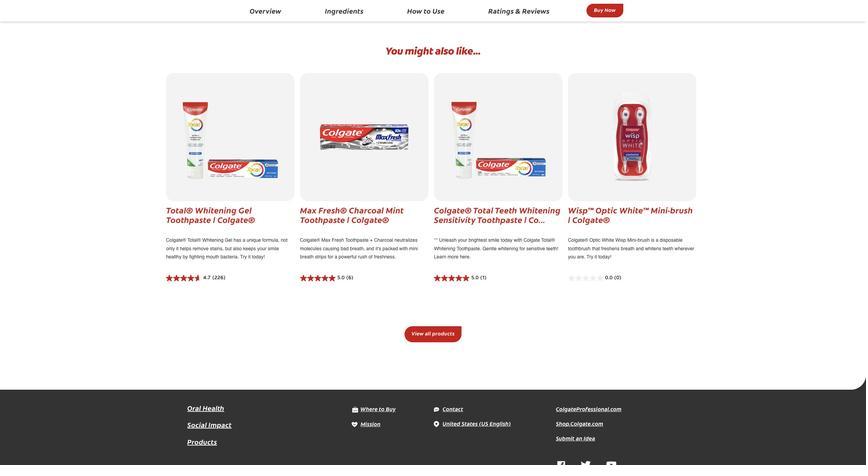 Task type: locate. For each thing, give the bounding box(es) containing it.
colgate® up molecules
[[300, 238, 320, 243]]

your down the unique
[[257, 246, 267, 252]]

1 horizontal spatial a
[[335, 255, 337, 260]]

your
[[458, 238, 467, 243], [257, 246, 267, 252]]

1 vertical spatial gel
[[225, 238, 232, 243]]

max inside 'colgate® max fresh toothpaste + charcoal neutralizes molecules causing bad breath, and it's packed with mini breath strips for a powerful rush of freshness.'
[[322, 238, 331, 243]]

to
[[424, 6, 431, 15], [379, 406, 385, 413]]

breath down wisp
[[621, 246, 635, 252]]

strips
[[315, 255, 326, 260]]

fresh
[[332, 238, 344, 243]]

charcoal left mint
[[349, 205, 384, 216]]

0 horizontal spatial gel
[[225, 238, 232, 243]]

a down causing in the bottom left of the page
[[335, 255, 337, 260]]

try right are.
[[587, 255, 594, 260]]

1 vertical spatial buy
[[386, 406, 396, 413]]

colgate
[[524, 238, 540, 243]]

mini- right wisp
[[628, 238, 638, 243]]

0 vertical spatial your
[[458, 238, 467, 243]]

colgate® total teeth whitening sensitivity toothpaste | co... image
[[449, 91, 548, 183]]

breath inside colgate® optic white wisp mini-brush is a disposable toothbrush that freshens breath and whitens teeth wherever you are. try it today!
[[621, 246, 635, 252]]

1 and from the left
[[366, 246, 374, 252]]

0 horizontal spatial with
[[399, 246, 408, 252]]

colgate® inside wisp™ optic white™ mini-brush | colgate®
[[573, 214, 610, 226]]

neutralizes
[[395, 238, 418, 243]]

1 vertical spatial for
[[328, 255, 333, 260]]

bacteria.
[[221, 255, 239, 260]]

0 horizontal spatial brush
[[638, 238, 650, 243]]

it down keeps
[[248, 255, 251, 260]]

total® whitening gel toothpaste | colgate®
[[166, 205, 255, 226]]

5.0 left the (6)
[[337, 276, 345, 281]]

charcoal up it's
[[374, 238, 393, 243]]

0 vertical spatial breath
[[621, 246, 635, 252]]

gel up has
[[239, 205, 252, 216]]

today! inside colgate® total® whitening gel has a unique formula, not only it helps remove stains, but also keeps your smile healthy by fighting mouth bacteria. try it today!
[[252, 255, 265, 260]]

today! inside colgate® optic white wisp mini-brush is a disposable toothbrush that freshens breath and whitens teeth wherever you are. try it today!
[[599, 255, 612, 260]]

max
[[300, 205, 317, 216], [322, 238, 331, 243]]

to inside "how to use" button
[[424, 6, 431, 15]]

toothpaste up the breath,
[[345, 238, 369, 243]]

smile inside ** unleash your brightest smile today with colgate total® whitening toothpaste. gentle whitening for sensitive teeth! learn more here.
[[488, 238, 500, 243]]

total® inside ** unleash your brightest smile today with colgate total® whitening toothpaste. gentle whitening for sensitive teeth! learn more here.
[[542, 238, 555, 243]]

breath,
[[350, 246, 365, 252]]

3 | from the left
[[525, 214, 527, 226]]

colgate® up +
[[352, 214, 389, 226]]

you
[[386, 44, 403, 58]]

how
[[407, 6, 422, 15]]

gel inside the total® whitening gel toothpaste | colgate®
[[239, 205, 252, 216]]

0 horizontal spatial smile
[[268, 246, 279, 252]]

0 horizontal spatial your
[[257, 246, 267, 252]]

submit
[[556, 435, 575, 442]]

1 vertical spatial your
[[257, 246, 267, 252]]

colgate®
[[434, 205, 472, 216], [218, 214, 255, 226], [352, 214, 389, 226], [573, 214, 610, 226], [166, 238, 186, 243], [300, 238, 320, 243], [568, 238, 588, 243]]

also left like…
[[435, 44, 454, 58]]

mission
[[361, 421, 381, 428]]

2 try from the left
[[587, 255, 594, 260]]

1 vertical spatial optic
[[590, 238, 601, 243]]

mission link
[[351, 421, 381, 428]]

optic right wisp™
[[596, 205, 618, 216]]

for inside 'colgate® max fresh toothpaste + charcoal neutralizes molecules causing bad breath, and it's packed with mini breath strips for a powerful rush of freshness.'
[[328, 255, 333, 260]]

0 horizontal spatial also
[[233, 246, 242, 252]]

health
[[203, 404, 224, 413]]

for
[[520, 246, 525, 252], [328, 255, 333, 260]]

1 try from the left
[[240, 255, 247, 260]]

toothpaste up helps
[[166, 214, 211, 226]]

to left use
[[424, 6, 431, 15]]

| inside max fresh® charcoal mint toothpaste | colgate®
[[347, 214, 350, 226]]

0 vertical spatial buy
[[594, 6, 604, 13]]

has
[[234, 238, 241, 243]]

1 horizontal spatial buy
[[594, 6, 604, 13]]

1 vertical spatial with
[[399, 246, 408, 252]]

are.
[[577, 255, 586, 260]]

0 vertical spatial optic
[[596, 205, 618, 216]]

whitening inside the total® whitening gel toothpaste | colgate®
[[195, 205, 237, 216]]

1 horizontal spatial it
[[248, 255, 251, 260]]

total® inside colgate® total® whitening gel has a unique formula, not only it helps remove stains, but also keeps your smile healthy by fighting mouth bacteria. try it today!
[[187, 238, 201, 243]]

colgate® up has
[[218, 214, 255, 226]]

a inside colgate® optic white wisp mini-brush is a disposable toothbrush that freshens breath and whitens teeth wherever you are. try it today!
[[656, 238, 659, 243]]

a right is
[[656, 238, 659, 243]]

**
[[434, 238, 438, 243]]

social
[[187, 421, 207, 430]]

a right has
[[243, 238, 245, 243]]

to right where
[[379, 406, 385, 413]]

your up toothpaste.
[[458, 238, 467, 243]]

for down causing in the bottom left of the page
[[328, 255, 333, 260]]

ratings & reviews
[[489, 6, 550, 15]]

colgateprofessional.com link
[[556, 406, 622, 413]]

0 vertical spatial smile
[[488, 238, 500, 243]]

and left whitens
[[636, 246, 644, 252]]

| up stains, on the left of page
[[213, 214, 216, 226]]

1 horizontal spatial with
[[514, 238, 522, 243]]

here.
[[460, 255, 471, 260]]

0 horizontal spatial max
[[300, 205, 317, 216]]

0 horizontal spatial breath
[[300, 255, 314, 260]]

0 horizontal spatial today!
[[252, 255, 265, 260]]

1 horizontal spatial brush
[[670, 205, 693, 216]]

1 vertical spatial max
[[322, 238, 331, 243]]

it
[[176, 246, 179, 252], [248, 255, 251, 260], [595, 255, 597, 260]]

view
[[412, 330, 424, 337]]

smile up gentle
[[488, 238, 500, 243]]

and left it's
[[366, 246, 374, 252]]

4 | from the left
[[568, 214, 571, 226]]

optic for colgate®
[[590, 238, 601, 243]]

(226)
[[212, 276, 226, 281]]

optic inside wisp™ optic white™ mini-brush | colgate®
[[596, 205, 618, 216]]

1 vertical spatial charcoal
[[374, 238, 393, 243]]

1 5.0 from the left
[[337, 276, 345, 281]]

also down has
[[233, 246, 242, 252]]

oral
[[187, 404, 201, 413]]

brush inside wisp™ optic white™ mini-brush | colgate®
[[670, 205, 693, 216]]

0 vertical spatial gel
[[239, 205, 252, 216]]

gentle
[[483, 246, 497, 252]]

total®
[[166, 205, 193, 216], [187, 238, 201, 243], [542, 238, 555, 243]]

only
[[166, 246, 175, 252]]

breath down molecules
[[300, 255, 314, 260]]

5.0 for toothpaste
[[337, 276, 345, 281]]

5.0 for sensitivity
[[471, 276, 479, 281]]

optic
[[596, 205, 618, 216], [590, 238, 601, 243]]

smile down formula,
[[268, 246, 279, 252]]

1 horizontal spatial smile
[[488, 238, 500, 243]]

today!
[[252, 255, 265, 260], [599, 255, 612, 260]]

0.0
[[605, 276, 613, 281]]

brush
[[670, 205, 693, 216], [638, 238, 650, 243]]

overview
[[250, 6, 281, 15]]

buy right where
[[386, 406, 396, 413]]

ratings
[[489, 6, 514, 15]]

colgate® inside colgate® optic white wisp mini-brush is a disposable toothbrush that freshens breath and whitens teeth wherever you are. try it today!
[[568, 238, 588, 243]]

colgate® up toothbrush on the right
[[568, 238, 588, 243]]

buy left now
[[594, 6, 604, 13]]

0 horizontal spatial 5.0
[[337, 276, 345, 281]]

try inside colgate® total® whitening gel has a unique formula, not only it helps remove stains, but also keeps your smile healthy by fighting mouth bacteria. try it today!
[[240, 255, 247, 260]]

0 vertical spatial for
[[520, 246, 525, 252]]

you
[[568, 255, 576, 260]]

0 vertical spatial to
[[424, 6, 431, 15]]

1 horizontal spatial breath
[[621, 246, 635, 252]]

sensitivity
[[434, 214, 476, 226]]

1 horizontal spatial max
[[322, 238, 331, 243]]

ratings & reviews button
[[482, 4, 557, 19]]

5.0 left (1)
[[471, 276, 479, 281]]

(us
[[479, 420, 489, 428]]

1 horizontal spatial your
[[458, 238, 467, 243]]

| right fresh®
[[347, 214, 350, 226]]

0 vertical spatial with
[[514, 238, 522, 243]]

smile
[[488, 238, 500, 243], [268, 246, 279, 252]]

toothpaste up today
[[477, 214, 523, 226]]

1 horizontal spatial gel
[[239, 205, 252, 216]]

1 horizontal spatial try
[[587, 255, 594, 260]]

might
[[405, 44, 433, 58]]

1 horizontal spatial today!
[[599, 255, 612, 260]]

toothpaste
[[166, 214, 211, 226], [300, 214, 345, 226], [477, 214, 523, 226], [345, 238, 369, 243]]

1 today! from the left
[[252, 255, 265, 260]]

united states (us english)
[[443, 420, 511, 428]]

colgate® up white
[[573, 214, 610, 226]]

mini- inside wisp™ optic white™ mini-brush | colgate®
[[651, 205, 670, 216]]

2 horizontal spatial a
[[656, 238, 659, 243]]

and inside 'colgate® max fresh toothpaste + charcoal neutralizes molecules causing bad breath, and it's packed with mini breath strips for a powerful rush of freshness.'
[[366, 246, 374, 252]]

use
[[433, 6, 445, 15]]

wherever
[[675, 246, 695, 252]]

| up toothbrush on the right
[[568, 214, 571, 226]]

0 vertical spatial mini-
[[651, 205, 670, 216]]

charcoal inside max fresh® charcoal mint toothpaste | colgate®
[[349, 205, 384, 216]]

1 horizontal spatial to
[[424, 6, 431, 15]]

1 vertical spatial brush
[[638, 238, 650, 243]]

0 vertical spatial also
[[435, 44, 454, 58]]

wisp™
[[568, 205, 594, 216]]

5.0 (1)
[[471, 276, 487, 281]]

brush up "disposable"
[[670, 205, 693, 216]]

mini- right white™
[[651, 205, 670, 216]]

optic inside colgate® optic white wisp mini-brush is a disposable toothbrush that freshens breath and whitens teeth wherever you are. try it today!
[[590, 238, 601, 243]]

charcoal
[[349, 205, 384, 216], [374, 238, 393, 243]]

2 today! from the left
[[599, 255, 612, 260]]

0 horizontal spatial a
[[243, 238, 245, 243]]

a inside 'colgate® max fresh toothpaste + charcoal neutralizes molecules causing bad breath, and it's packed with mini breath strips for a powerful rush of freshness.'
[[335, 255, 337, 260]]

unique
[[247, 238, 261, 243]]

it down that
[[595, 255, 597, 260]]

toothpaste inside 'colgate® max fresh toothpaste + charcoal neutralizes molecules causing bad breath, and it's packed with mini breath strips for a powerful rush of freshness.'
[[345, 238, 369, 243]]

today! down keeps
[[252, 255, 265, 260]]

with down neutralizes
[[399, 246, 408, 252]]

| left co...
[[525, 214, 527, 226]]

0.0 (0)
[[605, 276, 622, 281]]

and inside colgate® optic white wisp mini-brush is a disposable toothbrush that freshens breath and whitens teeth wherever you are. try it today!
[[636, 246, 644, 252]]

for inside ** unleash your brightest smile today with colgate total® whitening toothpaste. gentle whitening for sensitive teeth! learn more here.
[[520, 246, 525, 252]]

with right today
[[514, 238, 522, 243]]

wisp
[[616, 238, 626, 243]]

max up causing in the bottom left of the page
[[322, 238, 331, 243]]

toothpaste up the fresh
[[300, 214, 345, 226]]

toothbrush
[[568, 246, 591, 252]]

1 horizontal spatial 5.0
[[471, 276, 479, 281]]

0 horizontal spatial and
[[366, 246, 374, 252]]

and
[[366, 246, 374, 252], [636, 246, 644, 252]]

0 vertical spatial brush
[[670, 205, 693, 216]]

0 horizontal spatial try
[[240, 255, 247, 260]]

brush left is
[[638, 238, 650, 243]]

(1)
[[481, 276, 487, 281]]

keeps
[[243, 246, 256, 252]]

1 horizontal spatial mini-
[[651, 205, 670, 216]]

2 5.0 from the left
[[471, 276, 479, 281]]

gel up but at the left bottom of page
[[225, 238, 232, 243]]

0 vertical spatial max
[[300, 205, 317, 216]]

max fresh® charcoal mint toothpaste | colgate® image
[[318, 91, 411, 183]]

for down the colgate
[[520, 246, 525, 252]]

1 vertical spatial smile
[[268, 246, 279, 252]]

oral health link
[[187, 404, 224, 413]]

1 vertical spatial breath
[[300, 255, 314, 260]]

2 | from the left
[[347, 214, 350, 226]]

youtube image
[[607, 462, 617, 466]]

where to buy link
[[351, 406, 396, 413]]

social impact
[[187, 421, 232, 430]]

1 vertical spatial also
[[233, 246, 242, 252]]

5.0 (6)
[[337, 276, 353, 281]]

1 horizontal spatial and
[[636, 246, 644, 252]]

| inside wisp™ optic white™ mini-brush | colgate®
[[568, 214, 571, 226]]

0 vertical spatial charcoal
[[349, 205, 384, 216]]

0 horizontal spatial for
[[328, 255, 333, 260]]

an
[[576, 435, 583, 442]]

1 horizontal spatial for
[[520, 246, 525, 252]]

1 vertical spatial mini-
[[628, 238, 638, 243]]

it right only on the left of the page
[[176, 246, 179, 252]]

1 vertical spatial to
[[379, 406, 385, 413]]

colgate® up only on the left of the page
[[166, 238, 186, 243]]

1 | from the left
[[213, 214, 216, 226]]

gel
[[239, 205, 252, 216], [225, 238, 232, 243]]

colgate® left total
[[434, 205, 472, 216]]

0 horizontal spatial mini-
[[628, 238, 638, 243]]

2 and from the left
[[636, 246, 644, 252]]

remove
[[193, 246, 209, 252]]

try down keeps
[[240, 255, 247, 260]]

2 horizontal spatial it
[[595, 255, 597, 260]]

max inside max fresh® charcoal mint toothpaste | colgate®
[[300, 205, 317, 216]]

max left fresh®
[[300, 205, 317, 216]]

fighting
[[189, 255, 205, 260]]

causing
[[323, 246, 340, 252]]

today! down freshens
[[599, 255, 612, 260]]

optic for wisp™
[[596, 205, 618, 216]]

0 horizontal spatial buy
[[386, 406, 396, 413]]

0 horizontal spatial to
[[379, 406, 385, 413]]

today
[[501, 238, 513, 243]]

optic up that
[[590, 238, 601, 243]]



Task type: vqa. For each thing, say whether or not it's contained in the screenshot.
smile
yes



Task type: describe. For each thing, give the bounding box(es) containing it.
with inside 'colgate® max fresh toothpaste + charcoal neutralizes molecules causing bad breath, and it's packed with mini breath strips for a powerful rush of freshness.'
[[399, 246, 408, 252]]

total
[[473, 205, 494, 216]]

toothpaste inside the total® whitening gel toothpaste | colgate®
[[166, 214, 211, 226]]

bad
[[341, 246, 349, 252]]

twitter image
[[581, 462, 591, 466]]

it's
[[376, 246, 381, 252]]

rush
[[358, 255, 367, 260]]

also inside colgate® total® whitening gel has a unique formula, not only it helps remove stains, but also keeps your smile healthy by fighting mouth bacteria. try it today!
[[233, 246, 242, 252]]

you might also like…
[[386, 44, 481, 58]]

colgate® inside colgate® total teeth whitening sensitivity toothpaste | co...
[[434, 205, 472, 216]]

** unleash your brightest smile today with colgate total® whitening toothpaste. gentle whitening for sensitive teeth! learn more here.
[[434, 238, 559, 260]]

a inside colgate® total® whitening gel has a unique formula, not only it helps remove stains, but also keeps your smile healthy by fighting mouth bacteria. try it today!
[[243, 238, 245, 243]]

contact link
[[433, 406, 463, 413]]

but
[[225, 246, 232, 252]]

brightest
[[469, 238, 487, 243]]

to for how
[[424, 6, 431, 15]]

powerful
[[339, 255, 357, 260]]

is
[[651, 238, 655, 243]]

mouth
[[206, 255, 219, 260]]

colgate® total® whitening gel has a unique formula, not only it helps remove stains, but also keeps your smile healthy by fighting mouth bacteria. try it today!
[[166, 238, 288, 260]]

rounded corner image
[[851, 375, 866, 390]]

disposable
[[660, 238, 683, 243]]

ingredients
[[325, 6, 364, 15]]

oral health
[[187, 404, 224, 413]]

sensitive
[[527, 246, 545, 252]]

colgate® total teeth whitening sensitivity toothpaste | co...
[[434, 205, 561, 226]]

colgate® inside the total® whitening gel toothpaste | colgate®
[[218, 214, 255, 226]]

co...
[[529, 214, 545, 226]]

your inside colgate® total® whitening gel has a unique formula, not only it helps remove stains, but also keeps your smile healthy by fighting mouth bacteria. try it today!
[[257, 246, 267, 252]]

0 horizontal spatial it
[[176, 246, 179, 252]]

| inside the total® whitening gel toothpaste | colgate®
[[213, 214, 216, 226]]

formula,
[[262, 238, 280, 243]]

max fresh® charcoal mint toothpaste | colgate®
[[300, 205, 404, 226]]

packed
[[383, 246, 398, 252]]

teeth
[[495, 205, 517, 216]]

idea
[[584, 435, 595, 442]]

teeth!
[[547, 246, 559, 252]]

united
[[443, 420, 460, 428]]

smile inside colgate® total® whitening gel has a unique formula, not only it helps remove stains, but also keeps your smile healthy by fighting mouth bacteria. try it today!
[[268, 246, 279, 252]]

to for where
[[379, 406, 385, 413]]

whitening inside colgate® total® whitening gel has a unique formula, not only it helps remove stains, but also keeps your smile healthy by fighting mouth bacteria. try it today!
[[202, 238, 224, 243]]

breath inside 'colgate® max fresh toothpaste + charcoal neutralizes molecules causing bad breath, and it's packed with mini breath strips for a powerful rush of freshness.'
[[300, 255, 314, 260]]

whitening inside ** unleash your brightest smile today with colgate total® whitening toothpaste. gentle whitening for sensitive teeth! learn more here.
[[434, 246, 455, 252]]

products
[[187, 438, 217, 447]]

toothpaste.
[[457, 246, 481, 252]]

products link
[[187, 437, 217, 448]]

shop.colgate.com
[[556, 420, 604, 428]]

colgate® inside colgate® total® whitening gel has a unique formula, not only it helps remove stains, but also keeps your smile healthy by fighting mouth bacteria. try it today!
[[166, 238, 186, 243]]

how to use button
[[401, 4, 452, 19]]

total® whitening gel toothpaste | colgate® image
[[181, 91, 280, 183]]

submit an idea
[[556, 435, 595, 442]]

mini- inside colgate® optic white wisp mini-brush is a disposable toothbrush that freshens breath and whitens teeth wherever you are. try it today!
[[628, 238, 638, 243]]

wisp™ optic white™ mini-brush | colgate® image
[[595, 91, 670, 183]]

brush inside colgate® optic white wisp mini-brush is a disposable toothbrush that freshens breath and whitens teeth wherever you are. try it today!
[[638, 238, 650, 243]]

facebook image
[[557, 462, 565, 466]]

buy inside button
[[594, 6, 604, 13]]

whitens
[[645, 246, 662, 252]]

mini
[[409, 246, 418, 252]]

| inside colgate® total teeth whitening sensitivity toothpaste | co...
[[525, 214, 527, 226]]

more
[[448, 255, 459, 260]]

it inside colgate® optic white wisp mini-brush is a disposable toothbrush that freshens breath and whitens teeth wherever you are. try it today!
[[595, 255, 597, 260]]

social impact link
[[187, 420, 232, 431]]

colgateprofessional.com
[[556, 406, 622, 413]]

like…
[[456, 44, 481, 58]]

colgate® inside max fresh® charcoal mint toothpaste | colgate®
[[352, 214, 389, 226]]

helps
[[180, 246, 191, 252]]

whitening inside colgate® total teeth whitening sensitivity toothpaste | co...
[[519, 205, 561, 216]]

not
[[281, 238, 288, 243]]

try inside colgate® optic white wisp mini-brush is a disposable toothbrush that freshens breath and whitens teeth wherever you are. try it today!
[[587, 255, 594, 260]]

impact
[[209, 421, 232, 430]]

wisp™ optic white™ mini-brush | colgate®
[[568, 205, 693, 226]]

submit an idea link
[[556, 435, 595, 442]]

your inside ** unleash your brightest smile today with colgate total® whitening toothpaste. gentle whitening for sensitive teeth! learn more here.
[[458, 238, 467, 243]]

fresh®
[[319, 205, 347, 216]]

contact
[[443, 406, 463, 413]]

where
[[360, 406, 378, 413]]

white
[[602, 238, 614, 243]]

with inside ** unleash your brightest smile today with colgate total® whitening toothpaste. gentle whitening for sensitive teeth! learn more here.
[[514, 238, 522, 243]]

white™
[[620, 205, 649, 216]]

now
[[605, 6, 616, 13]]

how to use
[[407, 6, 445, 15]]

1 horizontal spatial also
[[435, 44, 454, 58]]

of
[[369, 255, 373, 260]]

view all products link
[[405, 327, 462, 343]]

reviews
[[522, 6, 550, 15]]

+
[[370, 238, 373, 243]]

total® inside the total® whitening gel toothpaste | colgate®
[[166, 205, 193, 216]]

view all products
[[412, 330, 455, 337]]

colgate® optic white wisp mini-brush is a disposable toothbrush that freshens breath and whitens teeth wherever you are. try it today!
[[568, 238, 695, 260]]

buy now button
[[587, 4, 623, 17]]

colgate® inside 'colgate® max fresh toothpaste + charcoal neutralizes molecules causing bad breath, and it's packed with mini breath strips for a powerful rush of freshness.'
[[300, 238, 320, 243]]

(6)
[[347, 276, 353, 281]]

4.7 (226)
[[203, 276, 226, 281]]

all
[[425, 330, 431, 337]]

charcoal inside 'colgate® max fresh toothpaste + charcoal neutralizes molecules causing bad breath, and it's packed with mini breath strips for a powerful rush of freshness.'
[[374, 238, 393, 243]]

shop.colgate.com link
[[556, 420, 604, 428]]

buy now
[[594, 6, 616, 13]]

toothpaste inside max fresh® charcoal mint toothpaste | colgate®
[[300, 214, 345, 226]]

toothpaste inside colgate® total teeth whitening sensitivity toothpaste | co...
[[477, 214, 523, 226]]

gel inside colgate® total® whitening gel has a unique formula, not only it helps remove stains, but also keeps your smile healthy by fighting mouth bacteria. try it today!
[[225, 238, 232, 243]]

mint
[[386, 205, 404, 216]]

english)
[[490, 420, 511, 428]]

freshness.
[[374, 255, 396, 260]]

learn
[[434, 255, 446, 260]]



